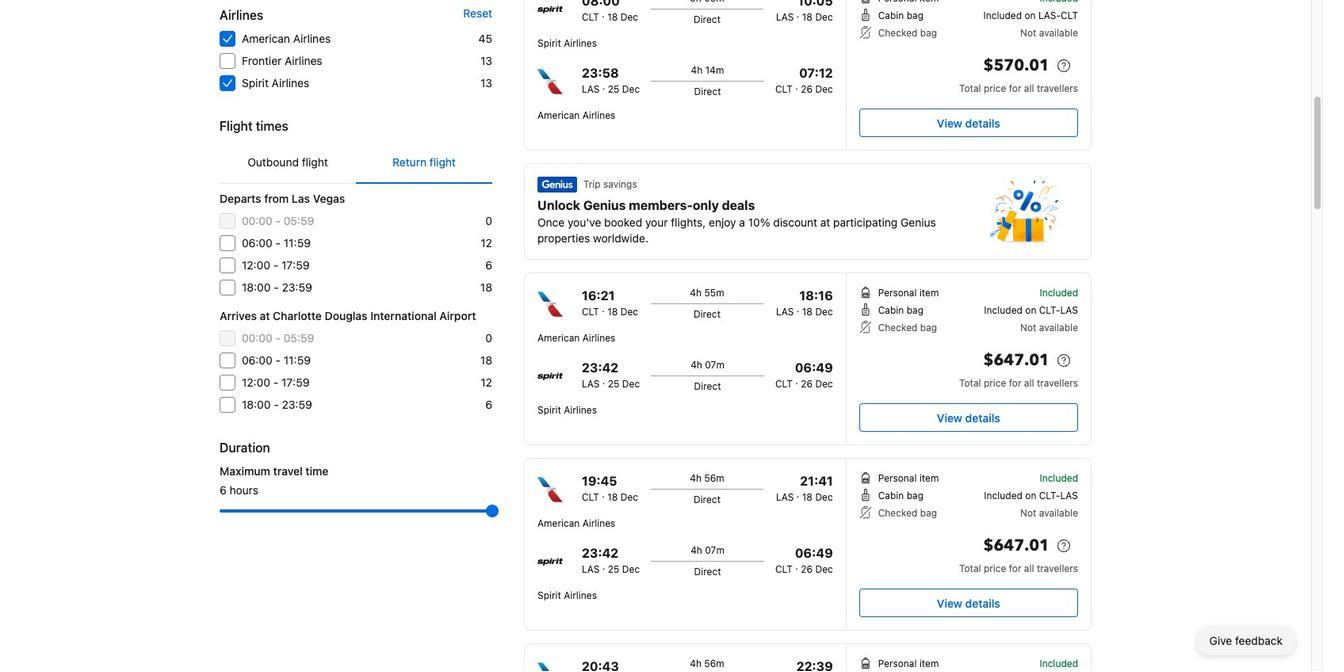 Task type: vqa. For each thing, say whether or not it's contained in the screenshot.
18:16's Personal item
yes



Task type: locate. For each thing, give the bounding box(es) containing it.
0 vertical spatial not
[[1021, 27, 1037, 39]]

at inside unlock genius members-only deals once you've booked your flights, enjoy a 10% discount at participating genius properties worldwide.
[[821, 216, 830, 229]]

1 0 from the top
[[486, 214, 492, 228]]

dec
[[621, 11, 638, 23], [815, 11, 833, 23], [622, 83, 640, 95], [815, 83, 833, 95], [621, 306, 638, 318], [815, 306, 833, 318], [622, 378, 640, 390], [815, 378, 833, 390], [621, 492, 638, 503], [815, 492, 833, 503], [622, 564, 640, 576], [815, 564, 833, 576]]

2 vertical spatial item
[[920, 658, 939, 670]]

1 vertical spatial 06:00
[[242, 354, 273, 367]]

0 horizontal spatial at
[[260, 309, 270, 323]]

1 vertical spatial total
[[959, 377, 981, 389]]

1 06:49 from the top
[[795, 361, 833, 375]]

3 view details button from the top
[[859, 589, 1078, 618]]

0 vertical spatial available
[[1039, 27, 1078, 39]]

1 05:59 from the top
[[284, 214, 314, 228]]

2 view details from the top
[[937, 411, 1000, 425]]

1 vertical spatial $647.01
[[984, 535, 1050, 557]]

1 vertical spatial 12:00
[[242, 376, 270, 389]]

1 vertical spatial personal
[[878, 473, 917, 484]]

2 vertical spatial checked
[[878, 507, 918, 519]]

18 inside the "16:21 clt . 18 dec"
[[607, 306, 618, 318]]

on
[[1025, 10, 1036, 21], [1025, 304, 1037, 316], [1025, 490, 1037, 502]]

checked for 18:16
[[878, 322, 918, 334]]

2 06:49 from the top
[[795, 546, 833, 561]]

1 vertical spatial for
[[1009, 377, 1022, 389]]

0 vertical spatial 4h 56m
[[690, 473, 725, 484]]

personal item
[[878, 287, 939, 299], [878, 473, 939, 484], [878, 658, 939, 670]]

12:00 for arrives
[[242, 376, 270, 389]]

enjoy
[[709, 216, 736, 229]]

0 vertical spatial cabin
[[878, 10, 904, 21]]

2 25 from the top
[[608, 378, 620, 390]]

06:49 down 21:41 las . 18 dec
[[795, 546, 833, 561]]

0 vertical spatial 23:42
[[582, 361, 619, 375]]

clt-
[[1039, 304, 1060, 316], [1039, 490, 1060, 502]]

2 vertical spatial view
[[937, 597, 963, 610]]

0 vertical spatial 26
[[801, 83, 813, 95]]

0 horizontal spatial genius
[[583, 198, 626, 212]]

details for 18:16
[[965, 411, 1000, 425]]

1 18:00 from the top
[[242, 281, 271, 294]]

2 $647.01 from the top
[[984, 535, 1050, 557]]

1 vertical spatial price
[[984, 377, 1006, 389]]

2 18:00 from the top
[[242, 398, 271, 412]]

0 vertical spatial 06:49
[[795, 361, 833, 375]]

all for 21:41
[[1024, 563, 1034, 575]]

00:00 - 05:59 for from
[[242, 214, 314, 228]]

1 vertical spatial total price for all travellers
[[959, 377, 1078, 389]]

3 available from the top
[[1039, 507, 1078, 519]]

1 flight from the left
[[302, 155, 328, 169]]

1 00:00 from the top
[[242, 214, 273, 228]]

4h 07m for 19:45
[[691, 545, 725, 557]]

2 total price for all travellers from the top
[[959, 377, 1078, 389]]

05:59 for las
[[284, 214, 314, 228]]

0 vertical spatial 05:59
[[284, 214, 314, 228]]

douglas
[[325, 309, 368, 323]]

time
[[306, 465, 329, 478]]

12 for 12:00 - 17:59
[[481, 376, 492, 389]]

18:00 - 23:59
[[242, 281, 312, 294], [242, 398, 312, 412]]

las inside las . 18 dec
[[776, 11, 794, 23]]

1 vertical spatial 12:00 - 17:59
[[242, 376, 310, 389]]

0 vertical spatial included on clt-las
[[984, 304, 1078, 316]]

dec inside the "16:21 clt . 18 dec"
[[621, 306, 638, 318]]

0 vertical spatial 6
[[485, 258, 492, 272]]

25 for 16:21
[[608, 378, 620, 390]]

18:00 - 23:59 up the charlotte
[[242, 281, 312, 294]]

3 total price for all travellers from the top
[[959, 563, 1078, 575]]

2 not available from the top
[[1021, 322, 1078, 334]]

view for 21:41
[[937, 597, 963, 610]]

direct
[[694, 13, 721, 25], [694, 86, 721, 98], [694, 308, 721, 320], [694, 381, 721, 392], [694, 494, 721, 506], [694, 566, 721, 578]]

12:00 up arrives
[[242, 258, 270, 272]]

1 vertical spatial travellers
[[1037, 377, 1078, 389]]

genius image
[[538, 177, 577, 193], [538, 177, 577, 193], [990, 180, 1059, 243]]

trip savings
[[584, 178, 637, 190]]

dec inside 21:41 las . 18 dec
[[815, 492, 833, 503]]

. inside 07:12 clt . 26 dec
[[795, 80, 798, 92]]

3 personal from the top
[[878, 658, 917, 670]]

13
[[481, 54, 492, 67], [481, 76, 492, 90]]

0 vertical spatial not available
[[1021, 27, 1078, 39]]

worldwide.
[[593, 232, 649, 245]]

17:59 down the charlotte
[[281, 376, 310, 389]]

06:00 - 11:59 down the charlotte
[[242, 354, 311, 367]]

18:16
[[799, 289, 833, 303]]

06:00 down the departs
[[242, 236, 273, 250]]

price for 18:16
[[984, 377, 1006, 389]]

all
[[1024, 82, 1034, 94], [1024, 377, 1034, 389], [1024, 563, 1034, 575]]

spirit airlines
[[538, 37, 597, 49], [242, 76, 309, 90], [538, 404, 597, 416], [538, 590, 597, 602]]

0 vertical spatial 23:59
[[282, 281, 312, 294]]

$647.01 for 21:41
[[984, 535, 1050, 557]]

1 26 from the top
[[801, 83, 813, 95]]

2 11:59 from the top
[[284, 354, 311, 367]]

1 details from the top
[[965, 116, 1000, 130]]

0 vertical spatial 12:00 - 17:59
[[242, 258, 310, 272]]

05:59 down the charlotte
[[284, 331, 314, 345]]

13 for spirit airlines
[[481, 76, 492, 90]]

2 view from the top
[[937, 411, 963, 425]]

2 not from the top
[[1021, 322, 1037, 334]]

07m for 18:16
[[705, 359, 725, 371]]

1 vertical spatial 4h 56m
[[690, 658, 725, 670]]

1 vertical spatial not
[[1021, 322, 1037, 334]]

11:59 for las
[[284, 236, 311, 250]]

1 17:59 from the top
[[281, 258, 310, 272]]

0 vertical spatial 12
[[481, 236, 492, 250]]

return flight button
[[356, 142, 492, 183]]

1 vertical spatial view
[[937, 411, 963, 425]]

1 23:59 from the top
[[282, 281, 312, 294]]

0 vertical spatial 11:59
[[284, 236, 311, 250]]

05:59
[[284, 214, 314, 228], [284, 331, 314, 345]]

at right arrives
[[260, 309, 270, 323]]

2 checked from the top
[[878, 322, 918, 334]]

4h 55m
[[690, 287, 724, 299]]

price for 21:41
[[984, 563, 1006, 575]]

0 vertical spatial 06:00 - 11:59
[[242, 236, 311, 250]]

23:42 las . 25 dec for 16:21
[[582, 361, 640, 390]]

0 vertical spatial view
[[937, 116, 963, 130]]

1 vertical spatial details
[[965, 411, 1000, 425]]

2 vertical spatial view details button
[[859, 589, 1078, 618]]

1 personal item from the top
[[878, 287, 939, 299]]

2 23:59 from the top
[[282, 398, 312, 412]]

spirit
[[538, 37, 561, 49], [242, 76, 269, 90], [538, 404, 561, 416], [538, 590, 561, 602]]

las inside 23:58 las . 25 dec
[[582, 83, 600, 95]]

for for 18:16
[[1009, 377, 1022, 389]]

0 vertical spatial $647.01
[[984, 350, 1050, 371]]

07m
[[705, 359, 725, 371], [705, 545, 725, 557]]

clt inside 19:45 clt . 18 dec
[[582, 492, 599, 503]]

0 for 12
[[486, 214, 492, 228]]

2 13 from the top
[[481, 76, 492, 90]]

2 vertical spatial not available
[[1021, 507, 1078, 519]]

2 vertical spatial available
[[1039, 507, 1078, 519]]

23:42 las . 25 dec down 19:45 clt . 18 dec
[[582, 546, 640, 576]]

17:59
[[281, 258, 310, 272], [281, 376, 310, 389]]

4h 07m
[[691, 359, 725, 371], [691, 545, 725, 557]]

6 for 18:00 - 23:59
[[485, 398, 492, 412]]

return flight
[[393, 155, 456, 169]]

3 all from the top
[[1024, 563, 1034, 575]]

2 view details button from the top
[[859, 404, 1078, 432]]

23:59 up travel
[[282, 398, 312, 412]]

clt inside the "16:21 clt . 18 dec"
[[582, 306, 599, 318]]

2 06:49 clt . 26 dec from the top
[[775, 546, 833, 576]]

flight
[[302, 155, 328, 169], [430, 155, 456, 169]]

properties
[[538, 232, 590, 245]]

2 vertical spatial price
[[984, 563, 1006, 575]]

american
[[242, 32, 290, 45], [538, 109, 580, 121], [538, 332, 580, 344], [538, 518, 580, 530]]

0 vertical spatial total price for all travellers
[[959, 82, 1078, 94]]

flight times
[[220, 119, 288, 133]]

genius
[[583, 198, 626, 212], [901, 216, 936, 229]]

1 vertical spatial personal item
[[878, 473, 939, 484]]

0 vertical spatial personal item
[[878, 287, 939, 299]]

total price for all travellers for 21:41
[[959, 563, 1078, 575]]

3 for from the top
[[1009, 563, 1022, 575]]

available for 18:16
[[1039, 322, 1078, 334]]

2 vertical spatial 6
[[220, 484, 227, 497]]

for
[[1009, 82, 1022, 94], [1009, 377, 1022, 389], [1009, 563, 1022, 575]]

personal for 21:41
[[878, 473, 917, 484]]

3 price from the top
[[984, 563, 1006, 575]]

2 23:42 las . 25 dec from the top
[[582, 546, 640, 576]]

2 all from the top
[[1024, 377, 1034, 389]]

0 vertical spatial 13
[[481, 54, 492, 67]]

total for 18:16
[[959, 377, 981, 389]]

0 vertical spatial at
[[821, 216, 830, 229]]

2 cabin bag from the top
[[878, 304, 924, 316]]

1 vertical spatial included on clt-las
[[984, 490, 1078, 502]]

1 view details from the top
[[937, 116, 1000, 130]]

18:00 - 23:59 for at
[[242, 398, 312, 412]]

1 06:00 - 11:59 from the top
[[242, 236, 311, 250]]

1 vertical spatial 0
[[486, 331, 492, 345]]

0 vertical spatial travellers
[[1037, 82, 1078, 94]]

0 vertical spatial checked
[[878, 27, 918, 39]]

1 checked bag from the top
[[878, 27, 937, 39]]

18 inside the clt . 18 dec
[[607, 11, 618, 23]]

25 for 19:45
[[608, 564, 620, 576]]

2 00:00 from the top
[[242, 331, 273, 345]]

12:00 - 17:59
[[242, 258, 310, 272], [242, 376, 310, 389]]

0 vertical spatial all
[[1024, 82, 1034, 94]]

from
[[264, 192, 289, 205]]

1 13 from the top
[[481, 54, 492, 67]]

1 vertical spatial 23:42
[[582, 546, 619, 561]]

18:00 - 23:59 up the duration
[[242, 398, 312, 412]]

1 vertical spatial 17:59
[[281, 376, 310, 389]]

1 vertical spatial 26
[[801, 378, 813, 390]]

. inside the "16:21 clt . 18 dec"
[[602, 303, 605, 315]]

1 23:42 las . 25 dec from the top
[[582, 361, 640, 390]]

1 $647.01 region from the top
[[859, 348, 1078, 377]]

included on clt-las
[[984, 304, 1078, 316], [984, 490, 1078, 502]]

1 vertical spatial available
[[1039, 322, 1078, 334]]

discount
[[773, 216, 818, 229]]

3 not from the top
[[1021, 507, 1037, 519]]

2 vertical spatial cabin
[[878, 490, 904, 502]]

clt- for 21:41
[[1039, 490, 1060, 502]]

12:00 for departs
[[242, 258, 270, 272]]

2 18:00 - 23:59 from the top
[[242, 398, 312, 412]]

18
[[607, 11, 618, 23], [802, 11, 813, 23], [480, 281, 492, 294], [607, 306, 618, 318], [802, 306, 813, 318], [480, 354, 492, 367], [607, 492, 618, 503], [802, 492, 813, 503]]

23:42 down 19:45 clt . 18 dec
[[582, 546, 619, 561]]

0 vertical spatial for
[[1009, 82, 1022, 94]]

06:49 clt . 26 dec down '18:16 las . 18 dec'
[[775, 361, 833, 390]]

1 vertical spatial not available
[[1021, 322, 1078, 334]]

included on clt-las for 21:41
[[984, 490, 1078, 502]]

6
[[485, 258, 492, 272], [485, 398, 492, 412], [220, 484, 227, 497]]

trip
[[584, 178, 601, 190]]

1 vertical spatial 00:00
[[242, 331, 273, 345]]

las . 18 dec
[[776, 8, 833, 23]]

bag
[[907, 10, 924, 21], [920, 27, 937, 39], [907, 304, 924, 316], [920, 322, 937, 334], [907, 490, 924, 502], [920, 507, 937, 519]]

1 vertical spatial $647.01 region
[[859, 534, 1078, 562]]

2 vertical spatial all
[[1024, 563, 1034, 575]]

genius down trip savings
[[583, 198, 626, 212]]

for for 21:41
[[1009, 563, 1022, 575]]

2 for from the top
[[1009, 377, 1022, 389]]

1 vertical spatial on
[[1025, 304, 1037, 316]]

1 personal from the top
[[878, 287, 917, 299]]

23:59 up the charlotte
[[282, 281, 312, 294]]

06:00 - 11:59 down the from at the top of the page
[[242, 236, 311, 250]]

$570.01 region
[[859, 53, 1078, 82]]

11:59 down the charlotte
[[284, 354, 311, 367]]

2 vertical spatial 26
[[801, 564, 813, 576]]

18 inside 21:41 las . 18 dec
[[802, 492, 813, 503]]

2 0 from the top
[[486, 331, 492, 345]]

06:00 for departs
[[242, 236, 273, 250]]

details
[[965, 116, 1000, 130], [965, 411, 1000, 425], [965, 597, 1000, 610]]

dec inside '18:16 las . 18 dec'
[[815, 306, 833, 318]]

06:49 for 18:16
[[795, 361, 833, 375]]

las-
[[1039, 10, 1061, 21]]

1 vertical spatial cabin bag
[[878, 304, 924, 316]]

0 vertical spatial total
[[959, 82, 981, 94]]

flight up las
[[302, 155, 328, 169]]

2 12:00 from the top
[[242, 376, 270, 389]]

2 personal item from the top
[[878, 473, 939, 484]]

view details
[[937, 116, 1000, 130], [937, 411, 1000, 425], [937, 597, 1000, 610]]

1 12 from the top
[[481, 236, 492, 250]]

17:59 for las
[[281, 258, 310, 272]]

view
[[937, 116, 963, 130], [937, 411, 963, 425], [937, 597, 963, 610]]

flight right return at the left top of page
[[430, 155, 456, 169]]

26 inside 07:12 clt . 26 dec
[[801, 83, 813, 95]]

23:58 las . 25 dec
[[582, 66, 640, 95]]

06:49 down '18:16 las . 18 dec'
[[795, 361, 833, 375]]

checked
[[878, 27, 918, 39], [878, 322, 918, 334], [878, 507, 918, 519]]

00:00
[[242, 214, 273, 228], [242, 331, 273, 345]]

1 vertical spatial 56m
[[704, 658, 725, 670]]

1 vertical spatial 18:00
[[242, 398, 271, 412]]

12:00 up the duration
[[242, 376, 270, 389]]

2 12:00 - 17:59 from the top
[[242, 376, 310, 389]]

25
[[608, 83, 620, 95], [608, 378, 620, 390], [608, 564, 620, 576]]

11:59 down las
[[284, 236, 311, 250]]

las
[[776, 11, 794, 23], [582, 83, 600, 95], [1060, 304, 1078, 316], [776, 306, 794, 318], [582, 378, 600, 390], [1060, 490, 1078, 502], [776, 492, 794, 503], [582, 564, 600, 576]]

3 25 from the top
[[608, 564, 620, 576]]

2 05:59 from the top
[[284, 331, 314, 345]]

3 view from the top
[[937, 597, 963, 610]]

$647.01 region
[[859, 348, 1078, 377], [859, 534, 1078, 562]]

total
[[959, 82, 981, 94], [959, 377, 981, 389], [959, 563, 981, 575]]

0 vertical spatial item
[[920, 287, 939, 299]]

1 vertical spatial 11:59
[[284, 354, 311, 367]]

1 07m from the top
[[705, 359, 725, 371]]

flight for return flight
[[430, 155, 456, 169]]

cabin bag
[[878, 10, 924, 21], [878, 304, 924, 316], [878, 490, 924, 502]]

12:00 - 17:59 down the charlotte
[[242, 376, 310, 389]]

26 for 21:41
[[801, 564, 813, 576]]

00:00 - 05:59 down the from at the top of the page
[[242, 214, 314, 228]]

2 item from the top
[[920, 473, 939, 484]]

clt- for 18:16
[[1039, 304, 1060, 316]]

11:59
[[284, 236, 311, 250], [284, 354, 311, 367]]

times
[[256, 119, 288, 133]]

3 total from the top
[[959, 563, 981, 575]]

1 12:00 - 17:59 from the top
[[242, 258, 310, 272]]

1 vertical spatial 18:00 - 23:59
[[242, 398, 312, 412]]

tab list
[[220, 142, 492, 185]]

0 vertical spatial 4h 07m
[[691, 359, 725, 371]]

1 vertical spatial checked
[[878, 322, 918, 334]]

56m
[[704, 473, 725, 484], [704, 658, 725, 670]]

1 18:00 - 23:59 from the top
[[242, 281, 312, 294]]

outbound flight button
[[220, 142, 356, 183]]

$647.01 region for 21:41
[[859, 534, 1078, 562]]

1 vertical spatial view details button
[[859, 404, 1078, 432]]

1 00:00 - 05:59 from the top
[[242, 214, 314, 228]]

18:00 up the duration
[[242, 398, 271, 412]]

0 vertical spatial personal
[[878, 287, 917, 299]]

1 vertical spatial 06:49 clt . 26 dec
[[775, 546, 833, 576]]

2 vertical spatial on
[[1025, 490, 1037, 502]]

1 06:00 from the top
[[242, 236, 273, 250]]

2 26 from the top
[[801, 378, 813, 390]]

00:00 down the departs
[[242, 214, 273, 228]]

flight inside button
[[302, 155, 328, 169]]

1 view from the top
[[937, 116, 963, 130]]

1 horizontal spatial at
[[821, 216, 830, 229]]

06:00 down arrives
[[242, 354, 273, 367]]

0 vertical spatial 07m
[[705, 359, 725, 371]]

american airlines down 23:58
[[538, 109, 616, 121]]

clt . 18 dec
[[582, 8, 638, 23]]

dec inside 07:12 clt . 26 dec
[[815, 83, 833, 95]]

17:59 up the charlotte
[[281, 258, 310, 272]]

18 inside 19:45 clt . 18 dec
[[607, 492, 618, 503]]

1 12:00 from the top
[[242, 258, 270, 272]]

at right "discount" on the top right
[[821, 216, 830, 229]]

18 inside las . 18 dec
[[802, 11, 813, 23]]

00:00 - 05:59 down the charlotte
[[242, 331, 314, 345]]

13 for frontier airlines
[[481, 54, 492, 67]]

2 $647.01 region from the top
[[859, 534, 1078, 562]]

1 vertical spatial genius
[[901, 216, 936, 229]]

2 vertical spatial not
[[1021, 507, 1037, 519]]

1 item from the top
[[920, 287, 939, 299]]

dec inside the clt . 18 dec
[[621, 11, 638, 23]]

0 vertical spatial price
[[984, 82, 1006, 94]]

2 vertical spatial for
[[1009, 563, 1022, 575]]

3 cabin bag from the top
[[878, 490, 924, 502]]

2 06:00 from the top
[[242, 354, 273, 367]]

1 4h 56m from the top
[[690, 473, 725, 484]]

12:00 - 17:59 for at
[[242, 376, 310, 389]]

give feedback button
[[1197, 627, 1296, 656]]

item for 21:41
[[920, 473, 939, 484]]

0 vertical spatial 06:00
[[242, 236, 273, 250]]

2 personal from the top
[[878, 473, 917, 484]]

travel
[[273, 465, 303, 478]]

1 vertical spatial checked bag
[[878, 322, 937, 334]]

23:59
[[282, 281, 312, 294], [282, 398, 312, 412]]

2 vertical spatial personal
[[878, 658, 917, 670]]

cabin bag for 21:41
[[878, 490, 924, 502]]

0 vertical spatial 12:00
[[242, 258, 270, 272]]

travellers
[[1037, 82, 1078, 94], [1037, 377, 1078, 389], [1037, 563, 1078, 575]]

0
[[486, 214, 492, 228], [486, 331, 492, 345]]

3 checked from the top
[[878, 507, 918, 519]]

cabin
[[878, 10, 904, 21], [878, 304, 904, 316], [878, 490, 904, 502]]

flight
[[220, 119, 253, 133]]

23:58
[[582, 66, 619, 80]]

feedback
[[1235, 634, 1283, 648]]

05:59 down las
[[284, 214, 314, 228]]

1 vertical spatial 00:00 - 05:59
[[242, 331, 314, 345]]

3 cabin from the top
[[878, 490, 904, 502]]

clt
[[1061, 10, 1078, 21], [582, 11, 599, 23], [775, 83, 793, 95], [582, 306, 599, 318], [775, 378, 793, 390], [582, 492, 599, 503], [775, 564, 793, 576]]

23:42 down the "16:21 clt . 18 dec"
[[582, 361, 619, 375]]

genius right participating
[[901, 216, 936, 229]]

0 vertical spatial 25
[[608, 83, 620, 95]]

1 vertical spatial 4h 07m
[[691, 545, 725, 557]]

cabin for 21:41
[[878, 490, 904, 502]]

17:59 for charlotte
[[281, 376, 310, 389]]

1 clt- from the top
[[1039, 304, 1060, 316]]

1 vertical spatial cabin
[[878, 304, 904, 316]]

flight inside "button"
[[430, 155, 456, 169]]

american airlines
[[242, 32, 331, 45], [538, 109, 616, 121], [538, 332, 616, 344], [538, 518, 616, 530]]

23:42 las . 25 dec down the "16:21 clt . 18 dec"
[[582, 361, 640, 390]]

1 vertical spatial 06:00 - 11:59
[[242, 354, 311, 367]]

0 vertical spatial 00:00 - 05:59
[[242, 214, 314, 228]]

12 for 06:00 - 11:59
[[481, 236, 492, 250]]

1 vertical spatial all
[[1024, 377, 1034, 389]]

2 total from the top
[[959, 377, 981, 389]]

00:00 down arrives
[[242, 331, 273, 345]]

not
[[1021, 27, 1037, 39], [1021, 322, 1037, 334], [1021, 507, 1037, 519]]

12:00 - 17:59 up the charlotte
[[242, 258, 310, 272]]

0 vertical spatial checked bag
[[878, 27, 937, 39]]

0 vertical spatial view details button
[[859, 109, 1078, 137]]

19:45 clt . 18 dec
[[582, 474, 638, 503]]

2 details from the top
[[965, 411, 1000, 425]]

2 23:42 from the top
[[582, 546, 619, 561]]

3 26 from the top
[[801, 564, 813, 576]]

23:42 for 16:21
[[582, 361, 619, 375]]

1 vertical spatial 05:59
[[284, 331, 314, 345]]

2 4h 07m from the top
[[691, 545, 725, 557]]

2 flight from the left
[[430, 155, 456, 169]]

1 23:42 from the top
[[582, 361, 619, 375]]

06:49 clt . 26 dec down 21:41 las . 18 dec
[[775, 546, 833, 576]]

18:00 up arrives
[[242, 281, 271, 294]]

4h
[[691, 64, 703, 76], [690, 287, 702, 299], [691, 359, 702, 371], [690, 473, 702, 484], [691, 545, 702, 557], [690, 658, 702, 670]]

2 vertical spatial cabin bag
[[878, 490, 924, 502]]

not for 21:41
[[1021, 507, 1037, 519]]

23:42 las . 25 dec
[[582, 361, 640, 390], [582, 546, 640, 576]]

.
[[602, 8, 605, 20], [797, 8, 800, 20], [602, 80, 605, 92], [795, 80, 798, 92], [602, 303, 605, 315], [797, 303, 800, 315], [602, 375, 605, 387], [795, 375, 798, 387], [602, 488, 605, 500], [797, 488, 800, 500], [602, 561, 605, 572], [795, 561, 798, 572]]

included
[[984, 10, 1022, 21], [1040, 287, 1078, 299], [984, 304, 1023, 316], [1040, 473, 1078, 484], [984, 490, 1023, 502], [1040, 658, 1078, 670]]

3 details from the top
[[965, 597, 1000, 610]]

included on clt-las for 18:16
[[984, 304, 1078, 316]]

. inside 19:45 clt . 18 dec
[[602, 488, 605, 500]]

2 07m from the top
[[705, 545, 725, 557]]

06:49
[[795, 361, 833, 375], [795, 546, 833, 561]]

3 not available from the top
[[1021, 507, 1078, 519]]

1 included on clt-las from the top
[[984, 304, 1078, 316]]

2 12 from the top
[[481, 376, 492, 389]]

4h 56m
[[690, 473, 725, 484], [690, 658, 725, 670]]

06:00
[[242, 236, 273, 250], [242, 354, 273, 367]]

21:41
[[800, 474, 833, 488]]

06:00 - 11:59 for from
[[242, 236, 311, 250]]

2 checked bag from the top
[[878, 322, 937, 334]]



Task type: describe. For each thing, give the bounding box(es) containing it.
23:59 for charlotte
[[282, 398, 312, 412]]

55m
[[704, 287, 724, 299]]

vegas
[[313, 192, 345, 205]]

0 vertical spatial genius
[[583, 198, 626, 212]]

dec inside 23:58 las . 25 dec
[[622, 83, 640, 95]]

0 for 18
[[486, 331, 492, 345]]

not for 18:16
[[1021, 322, 1037, 334]]

0 vertical spatial on
[[1025, 10, 1036, 21]]

07:12
[[799, 66, 833, 80]]

1 vertical spatial at
[[260, 309, 270, 323]]

1 for from the top
[[1009, 82, 1022, 94]]

included on las-clt
[[984, 10, 1078, 21]]

your
[[645, 216, 668, 229]]

view for 18:16
[[937, 411, 963, 425]]

1 total from the top
[[959, 82, 981, 94]]

personal item for 21:41
[[878, 473, 939, 484]]

unlock
[[538, 198, 580, 212]]

. inside las . 18 dec
[[797, 8, 800, 20]]

05:59 for charlotte
[[284, 331, 314, 345]]

view details button for 21:41
[[859, 589, 1078, 618]]

00:00 for arrives
[[242, 331, 273, 345]]

las
[[292, 192, 310, 205]]

reset
[[463, 6, 492, 20]]

frontier
[[242, 54, 282, 67]]

american airlines up frontier airlines
[[242, 32, 331, 45]]

1 total price for all travellers from the top
[[959, 82, 1078, 94]]

. inside 21:41 las . 18 dec
[[797, 488, 800, 500]]

item for 18:16
[[920, 287, 939, 299]]

outbound
[[248, 155, 299, 169]]

19:45
[[582, 474, 617, 488]]

45
[[479, 32, 492, 45]]

total price for all travellers for 18:16
[[959, 377, 1078, 389]]

06:49 clt . 26 dec for 18:16
[[775, 361, 833, 390]]

international
[[370, 309, 437, 323]]

1 not available from the top
[[1021, 27, 1078, 39]]

$647.01 for 18:16
[[984, 350, 1050, 371]]

departs
[[220, 192, 261, 205]]

cabin for 18:16
[[878, 304, 904, 316]]

23:42 las . 25 dec for 19:45
[[582, 546, 640, 576]]

. inside 23:58 las . 25 dec
[[602, 80, 605, 92]]

charlotte
[[273, 309, 322, 323]]

flight for outbound flight
[[302, 155, 328, 169]]

arrives
[[220, 309, 257, 323]]

1 cabin bag from the top
[[878, 10, 924, 21]]

all for 18:16
[[1024, 377, 1034, 389]]

06:00 - 11:59 for at
[[242, 354, 311, 367]]

26 for 18:16
[[801, 378, 813, 390]]

once
[[538, 216, 565, 229]]

1 cabin from the top
[[878, 10, 904, 21]]

1 available from the top
[[1039, 27, 1078, 39]]

00:00 - 05:59 for at
[[242, 331, 314, 345]]

18:00 for arrives
[[242, 398, 271, 412]]

1 view details button from the top
[[859, 109, 1078, 137]]

departs from las vegas
[[220, 192, 345, 205]]

06:49 for 21:41
[[795, 546, 833, 561]]

1 travellers from the top
[[1037, 82, 1078, 94]]

on for 18:16
[[1025, 304, 1037, 316]]

11:59 for charlotte
[[284, 354, 311, 367]]

give feedback
[[1210, 634, 1283, 648]]

american airlines down '16:21'
[[538, 332, 616, 344]]

return
[[393, 155, 427, 169]]

23:42 for 19:45
[[582, 546, 619, 561]]

give
[[1210, 634, 1232, 648]]

10%
[[748, 216, 770, 229]]

3 item from the top
[[920, 658, 939, 670]]

american airlines down 19:45
[[538, 518, 616, 530]]

cabin bag for 18:16
[[878, 304, 924, 316]]

you've
[[568, 216, 601, 229]]

tab list containing outbound flight
[[220, 142, 492, 185]]

unlock genius members-only deals once you've booked your flights, enjoy a 10% discount at participating genius properties worldwide.
[[538, 198, 936, 245]]

6 for 12:00 - 17:59
[[485, 258, 492, 272]]

savings
[[603, 178, 637, 190]]

. inside the clt . 18 dec
[[602, 8, 605, 20]]

duration
[[220, 441, 270, 455]]

total for 21:41
[[959, 563, 981, 575]]

18:00 - 23:59 for from
[[242, 281, 312, 294]]

$647.01 region for 18:16
[[859, 348, 1078, 377]]

checked bag for 21:41
[[878, 507, 937, 519]]

not available for 18:16
[[1021, 322, 1078, 334]]

18 inside '18:16 las . 18 dec'
[[802, 306, 813, 318]]

23:59 for las
[[282, 281, 312, 294]]

18:00 for departs
[[242, 281, 271, 294]]

clt inside the clt . 18 dec
[[582, 11, 599, 23]]

06:49 clt . 26 dec for 21:41
[[775, 546, 833, 576]]

clt inside 07:12 clt . 26 dec
[[775, 83, 793, 95]]

16:21
[[582, 289, 615, 303]]

details for 21:41
[[965, 597, 1000, 610]]

available for 21:41
[[1039, 507, 1078, 519]]

dec inside las . 18 dec
[[815, 11, 833, 23]]

las inside '18:16 las . 18 dec'
[[776, 306, 794, 318]]

07m for 21:41
[[705, 545, 725, 557]]

las inside 21:41 las . 18 dec
[[776, 492, 794, 503]]

deals
[[722, 198, 755, 212]]

07:12 clt . 26 dec
[[775, 66, 833, 95]]

checked for 21:41
[[878, 507, 918, 519]]

arrives at charlotte douglas international airport
[[220, 309, 476, 323]]

view details for 18:16
[[937, 411, 1000, 425]]

3 personal item from the top
[[878, 658, 939, 670]]

1 price from the top
[[984, 82, 1006, 94]]

. inside '18:16 las . 18 dec'
[[797, 303, 800, 315]]

travellers for 18:16
[[1037, 377, 1078, 389]]

1 all from the top
[[1024, 82, 1034, 94]]

airport
[[439, 309, 476, 323]]

16:21 clt . 18 dec
[[582, 289, 638, 318]]

12:00 - 17:59 for from
[[242, 258, 310, 272]]

view details for 21:41
[[937, 597, 1000, 610]]

a
[[739, 216, 745, 229]]

dec inside 19:45 clt . 18 dec
[[621, 492, 638, 503]]

2 56m from the top
[[704, 658, 725, 670]]

4h 07m for 16:21
[[691, 359, 725, 371]]

booked
[[604, 216, 642, 229]]

travellers for 21:41
[[1037, 563, 1078, 575]]

not available for 21:41
[[1021, 507, 1078, 519]]

1 not from the top
[[1021, 27, 1037, 39]]

18:16 las . 18 dec
[[776, 289, 833, 318]]

2 4h 56m from the top
[[690, 658, 725, 670]]

1 checked from the top
[[878, 27, 918, 39]]

1 56m from the top
[[704, 473, 725, 484]]

outbound flight
[[248, 155, 328, 169]]

flights,
[[671, 216, 706, 229]]

personal for 18:16
[[878, 287, 917, 299]]

hours
[[230, 484, 258, 497]]

reset button
[[463, 6, 492, 21]]

25 inside 23:58 las . 25 dec
[[608, 83, 620, 95]]

21:41 las . 18 dec
[[776, 474, 833, 503]]

$570.01
[[984, 55, 1050, 76]]

1 horizontal spatial genius
[[901, 216, 936, 229]]

06:00 for arrives
[[242, 354, 273, 367]]

frontier airlines
[[242, 54, 322, 67]]

personal item for 18:16
[[878, 287, 939, 299]]

members-
[[629, 198, 693, 212]]

00:00 for departs
[[242, 214, 273, 228]]

on for 21:41
[[1025, 490, 1037, 502]]

only
[[693, 198, 719, 212]]

checked bag for 18:16
[[878, 322, 937, 334]]

6 inside maximum travel time 6 hours
[[220, 484, 227, 497]]

maximum
[[220, 465, 270, 478]]

maximum travel time 6 hours
[[220, 465, 329, 497]]

participating
[[833, 216, 898, 229]]

4h 14m
[[691, 64, 724, 76]]

14m
[[705, 64, 724, 76]]

view details button for 18:16
[[859, 404, 1078, 432]]



